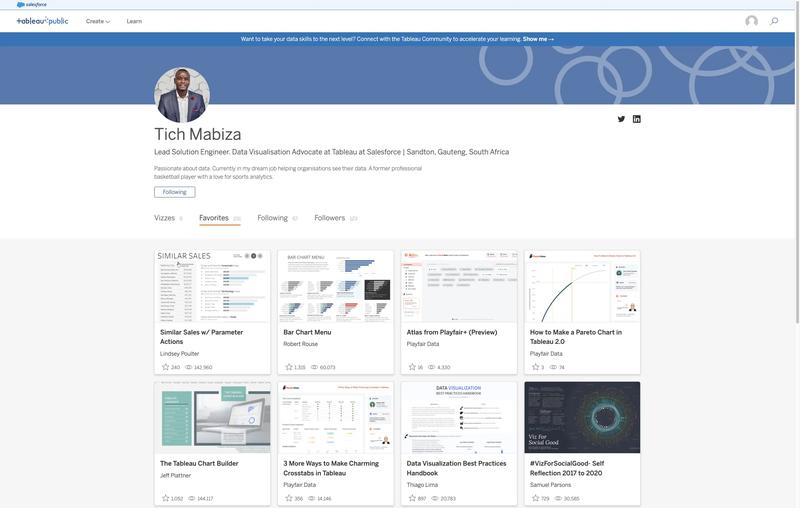 Task type: vqa. For each thing, say whether or not it's contained in the screenshot.


Task type: locate. For each thing, give the bounding box(es) containing it.
data down 2.0
[[551, 351, 563, 357]]

workbook thumbnail image for ways
[[278, 382, 394, 454]]

3 left 74 views element on the bottom right
[[541, 365, 544, 371]]

a inside passionate about data. currently in my dream job helping organisations see their data. a former professional basketball player with a love for sports analytics.
[[209, 174, 212, 180]]

add favorite button for data visualization best practices handbook
[[407, 493, 428, 505]]

chart inside how to make a pareto chart in tableau 2.0
[[598, 329, 615, 337]]

currently
[[212, 166, 236, 172]]

30,585
[[564, 497, 580, 502]]

chart up the jeff plattner link
[[198, 460, 215, 468]]

0 vertical spatial in
[[237, 166, 241, 172]]

playfair data down from
[[407, 341, 439, 348]]

0 horizontal spatial playfair data
[[284, 482, 316, 489]]

to
[[255, 36, 261, 42], [313, 36, 318, 42], [453, 36, 458, 42], [545, 329, 551, 337], [323, 460, 330, 468], [578, 470, 585, 478]]

1 horizontal spatial make
[[553, 329, 569, 337]]

0 horizontal spatial a
[[209, 174, 212, 180]]

south
[[469, 148, 489, 156]]

crosstabs
[[284, 470, 314, 478]]

to up samuel parsons link
[[578, 470, 585, 478]]

3 for 3
[[541, 365, 544, 371]]

4,330
[[438, 365, 450, 371]]

parameter
[[211, 329, 243, 337]]

with
[[380, 36, 390, 42], [197, 174, 208, 180]]

2 horizontal spatial playfair data link
[[530, 347, 635, 358]]

to right ways
[[323, 460, 330, 468]]

data down crosstabs
[[304, 482, 316, 489]]

playfair for how to make a pareto chart in tableau 2.0
[[530, 351, 549, 357]]

1,052
[[171, 497, 183, 502]]

2 horizontal spatial in
[[616, 329, 622, 337]]

0 horizontal spatial make
[[331, 460, 348, 468]]

0 horizontal spatial the
[[320, 36, 328, 42]]

following down basketball
[[163, 189, 187, 196]]

2 vertical spatial playfair
[[284, 482, 303, 489]]

3 inside add favorite button
[[541, 365, 544, 371]]

at
[[324, 148, 330, 156], [359, 148, 365, 156]]

add favorite button containing 897
[[407, 493, 428, 505]]

workbook thumbnail image for reflection
[[525, 382, 640, 454]]

2 your from the left
[[487, 36, 499, 42]]

1 horizontal spatial a
[[571, 329, 574, 337]]

add favorite button containing 16
[[407, 362, 425, 373]]

visualization
[[423, 460, 461, 468]]

playfair down how
[[530, 351, 549, 357]]

1 vertical spatial playfair
[[530, 351, 549, 357]]

thiago
[[407, 482, 424, 489]]

playfair data link for (preview)
[[407, 338, 511, 349]]

at left salesforce on the top of page
[[359, 148, 365, 156]]

learn
[[127, 18, 142, 25]]

add favorite button down lindsey
[[160, 362, 182, 373]]

menu
[[314, 329, 331, 337]]

3 more ways to make charming crosstabs in tableau
[[284, 460, 379, 478]]

a left love
[[209, 174, 212, 180]]

a
[[369, 166, 372, 172]]

gauteng,
[[438, 148, 467, 156]]

following left 67
[[258, 214, 288, 222]]

1 the from the left
[[320, 36, 328, 42]]

level?
[[341, 36, 356, 42]]

practices
[[478, 460, 507, 468]]

0 horizontal spatial in
[[237, 166, 241, 172]]

favorites
[[199, 214, 229, 222]]

playfair data link for a
[[530, 347, 635, 358]]

0 vertical spatial with
[[380, 36, 390, 42]]

to inside how to make a pareto chart in tableau 2.0
[[545, 329, 551, 337]]

jeff plattner
[[160, 473, 191, 479]]

to inside 3 more ways to make charming crosstabs in tableau
[[323, 460, 330, 468]]

playfair+
[[440, 329, 467, 337]]

3 left more
[[284, 460, 287, 468]]

show me link
[[523, 36, 547, 42]]

logo image
[[17, 16, 68, 25]]

2 data. from the left
[[355, 166, 367, 172]]

0 horizontal spatial data.
[[199, 166, 211, 172]]

0 vertical spatial following
[[163, 189, 187, 196]]

20,783
[[441, 497, 456, 502]]

tableau down how
[[530, 338, 554, 346]]

take
[[262, 36, 273, 42]]

tableau left "community"
[[401, 36, 421, 42]]

chart right the pareto
[[598, 329, 615, 337]]

passionate
[[154, 166, 182, 172]]

playfair data for to
[[530, 351, 563, 357]]

playfair data up 74 views element on the bottom right
[[530, 351, 563, 357]]

to right how
[[545, 329, 551, 337]]

your left learning.
[[487, 36, 499, 42]]

0 horizontal spatial with
[[197, 174, 208, 180]]

organisations
[[297, 166, 331, 172]]

Add Favorite button
[[530, 493, 552, 505]]

charming
[[349, 460, 379, 468]]

playfair down crosstabs
[[284, 482, 303, 489]]

1 horizontal spatial following
[[258, 214, 288, 222]]

playfair down the atlas
[[407, 341, 426, 348]]

4,330 views element
[[425, 362, 453, 374]]

w/
[[201, 329, 210, 337]]

data.
[[199, 166, 211, 172], [355, 166, 367, 172]]

1 your from the left
[[274, 36, 285, 42]]

in down ways
[[316, 470, 321, 478]]

data for atlas from playfair+ (preview)
[[427, 341, 439, 348]]

data down from
[[427, 341, 439, 348]]

playfair data link down playfair+
[[407, 338, 511, 349]]

tableau up 14,146
[[323, 470, 346, 478]]

Add Favorite button
[[160, 362, 182, 373], [407, 362, 425, 373], [530, 362, 547, 373], [407, 493, 428, 505]]

0 horizontal spatial 3
[[284, 460, 287, 468]]

player
[[181, 174, 196, 180]]

in left my
[[237, 166, 241, 172]]

3
[[541, 365, 544, 371], [284, 460, 287, 468]]

make up 2.0
[[553, 329, 569, 337]]

samuel parsons
[[530, 482, 571, 489]]

your right take
[[274, 36, 285, 42]]

the
[[320, 36, 328, 42], [392, 36, 400, 42]]

make inside 3 more ways to make charming crosstabs in tableau
[[331, 460, 348, 468]]

salesforce
[[367, 148, 401, 156]]

2 horizontal spatial playfair data
[[530, 351, 563, 357]]

workbook thumbnail image
[[155, 251, 270, 322], [278, 251, 394, 322], [401, 251, 517, 322], [525, 251, 640, 322], [155, 382, 270, 454], [278, 382, 394, 454], [401, 382, 517, 454], [525, 382, 640, 454]]

1 vertical spatial make
[[331, 460, 348, 468]]

142,960
[[195, 365, 212, 371]]

67
[[293, 216, 298, 222]]

add favorite button for how to make a pareto chart in tableau 2.0
[[530, 362, 547, 373]]

the left next
[[320, 36, 328, 42]]

make left charming at the left of page
[[331, 460, 348, 468]]

3 inside 3 more ways to make charming crosstabs in tableau
[[284, 460, 287, 468]]

playfair data link down 3 more ways to make charming crosstabs in tableau
[[284, 479, 388, 490]]

1 vertical spatial with
[[197, 174, 208, 180]]

to left 'accelerate'
[[453, 36, 458, 42]]

1,315
[[295, 365, 306, 371]]

123
[[350, 216, 357, 222]]

chart up the robert rouse
[[296, 329, 313, 337]]

1 vertical spatial in
[[616, 329, 622, 337]]

data. left a
[[355, 166, 367, 172]]

atlas from playfair+ (preview) link
[[407, 328, 511, 338]]

following inside button
[[163, 189, 187, 196]]

60,073
[[320, 365, 335, 371]]

robert rouse
[[284, 341, 318, 348]]

data inside data visualization best practices handbook
[[407, 460, 421, 468]]

|
[[403, 148, 405, 156]]

best
[[463, 460, 477, 468]]

add favorite button containing 3
[[530, 362, 547, 373]]

2 the from the left
[[392, 36, 400, 42]]

more
[[289, 460, 304, 468]]

chart
[[296, 329, 313, 337], [598, 329, 615, 337], [198, 460, 215, 468]]

data visualization best practices handbook
[[407, 460, 507, 478]]

20,783 views element
[[428, 494, 459, 505]]

add favorite button left 4,330
[[407, 362, 425, 373]]

in inside how to make a pareto chart in tableau 2.0
[[616, 329, 622, 337]]

tara.schultz image
[[745, 15, 759, 28]]

0 vertical spatial 3
[[541, 365, 544, 371]]

playfair data
[[407, 341, 439, 348], [530, 351, 563, 357], [284, 482, 316, 489]]

0 horizontal spatial at
[[324, 148, 330, 156]]

6
[[180, 216, 183, 222]]

0 vertical spatial playfair data
[[407, 341, 439, 348]]

add favorite button containing 240
[[160, 362, 182, 373]]

1 vertical spatial a
[[571, 329, 574, 337]]

add favorite button left 74
[[530, 362, 547, 373]]

playfair data link for to
[[284, 479, 388, 490]]

playfair data down crosstabs
[[284, 482, 316, 489]]

Add Favorite button
[[160, 493, 185, 505]]

tableau
[[401, 36, 421, 42], [332, 148, 357, 156], [530, 338, 554, 346], [173, 460, 196, 468], [323, 470, 346, 478]]

1 horizontal spatial data.
[[355, 166, 367, 172]]

data
[[287, 36, 298, 42]]

1 vertical spatial 3
[[284, 460, 287, 468]]

add favorite button down the thiago
[[407, 493, 428, 505]]

→
[[548, 36, 554, 42]]

workbook thumbnail image for chart
[[155, 382, 270, 454]]

a left the pareto
[[571, 329, 574, 337]]

with right player
[[197, 174, 208, 180]]

the right connect
[[392, 36, 400, 42]]

samuel
[[530, 482, 549, 489]]

at right advocate at the top left
[[324, 148, 330, 156]]

atlas from playfair+ (preview)
[[407, 329, 497, 337]]

data. right about
[[199, 166, 211, 172]]

actions
[[160, 338, 183, 346]]

1 horizontal spatial playfair data link
[[407, 338, 511, 349]]

workbook thumbnail image for best
[[401, 382, 517, 454]]

playfair data link
[[407, 338, 511, 349], [530, 347, 635, 358], [284, 479, 388, 490]]

in right the pareto
[[616, 329, 622, 337]]

2 vertical spatial in
[[316, 470, 321, 478]]

make
[[553, 329, 569, 337], [331, 460, 348, 468]]

playfair data for more
[[284, 482, 316, 489]]

2 horizontal spatial playfair
[[530, 351, 549, 357]]

2 horizontal spatial chart
[[598, 329, 615, 337]]

0 horizontal spatial following
[[163, 189, 187, 196]]

0 horizontal spatial playfair data link
[[284, 479, 388, 490]]

twitter.com image
[[618, 115, 625, 123]]

2 vertical spatial playfair data
[[284, 482, 316, 489]]

1 horizontal spatial playfair data
[[407, 341, 439, 348]]

workbook thumbnail image for playfair+
[[401, 251, 517, 322]]

0 vertical spatial playfair
[[407, 341, 426, 348]]

add favorite button for atlas from playfair+ (preview)
[[407, 362, 425, 373]]

tableau inside how to make a pareto chart in tableau 2.0
[[530, 338, 554, 346]]

playfair
[[407, 341, 426, 348], [530, 351, 549, 357], [284, 482, 303, 489]]

0 vertical spatial a
[[209, 174, 212, 180]]

1 horizontal spatial in
[[316, 470, 321, 478]]

make inside how to make a pareto chart in tableau 2.0
[[553, 329, 569, 337]]

1 horizontal spatial 3
[[541, 365, 544, 371]]

1 horizontal spatial your
[[487, 36, 499, 42]]

a
[[209, 174, 212, 180], [571, 329, 574, 337]]

14,146 views element
[[305, 494, 334, 505]]

parsons
[[551, 482, 571, 489]]

0 horizontal spatial playfair
[[284, 482, 303, 489]]

1 horizontal spatial chart
[[296, 329, 313, 337]]

following
[[163, 189, 187, 196], [258, 214, 288, 222]]

1 horizontal spatial playfair
[[407, 341, 426, 348]]

1 horizontal spatial at
[[359, 148, 365, 156]]

0 horizontal spatial your
[[274, 36, 285, 42]]

1 vertical spatial playfair data
[[530, 351, 563, 357]]

playfair data link down how to make a pareto chart in tableau 2.0 on the right of the page
[[530, 347, 635, 358]]

1 horizontal spatial with
[[380, 36, 390, 42]]

bar
[[284, 329, 294, 337]]

from
[[424, 329, 438, 337]]

2017
[[562, 470, 577, 478]]

3 for 3 more ways to make charming crosstabs in tableau
[[284, 460, 287, 468]]

ways
[[306, 460, 322, 468]]

show
[[523, 36, 538, 42]]

my
[[243, 166, 250, 172]]

data up handbook
[[407, 460, 421, 468]]

plattner
[[171, 473, 191, 479]]

0 vertical spatial make
[[553, 329, 569, 337]]

with right connect
[[380, 36, 390, 42]]

learn link
[[118, 11, 150, 32]]

to inside #vizforsocialgood-  self reflection 2017 to 2020
[[578, 470, 585, 478]]

create button
[[78, 11, 118, 32]]

Add Favorite button
[[284, 493, 305, 505]]

similar
[[160, 329, 182, 337]]

1 horizontal spatial the
[[392, 36, 400, 42]]



Task type: describe. For each thing, give the bounding box(es) containing it.
engineer.
[[200, 148, 230, 156]]

playfair data for from
[[407, 341, 439, 348]]

create
[[86, 18, 104, 25]]

231
[[234, 216, 241, 222]]

#vizforsocialgood-  self reflection 2017 to 2020
[[530, 460, 604, 478]]

me
[[539, 36, 547, 42]]

240
[[171, 365, 180, 371]]

2020
[[586, 470, 602, 478]]

lindsey
[[160, 351, 180, 357]]

30,585 views element
[[552, 494, 582, 505]]

2 at from the left
[[359, 148, 365, 156]]

2.0
[[555, 338, 565, 346]]

atlas
[[407, 329, 422, 337]]

#vizforsocialgood-
[[530, 460, 591, 468]]

next
[[329, 36, 340, 42]]

playfair for atlas from playfair+ (preview)
[[407, 341, 426, 348]]

workbook thumbnail image for menu
[[278, 251, 394, 322]]

pareto
[[576, 329, 596, 337]]

self
[[592, 460, 604, 468]]

data visualization best practices handbook link
[[407, 460, 511, 479]]

356
[[295, 497, 303, 502]]

learning.
[[500, 36, 522, 42]]

the tableau chart builder
[[160, 460, 239, 468]]

handbook
[[407, 470, 438, 478]]

passionate about data. currently in my dream job helping organisations see their data. a former professional basketball player with a love for sports analytics.
[[154, 166, 422, 180]]

60,073 views element
[[308, 362, 338, 374]]

16
[[418, 365, 423, 371]]

advocate
[[292, 148, 322, 156]]

vizzes
[[154, 214, 175, 222]]

144,117
[[198, 497, 213, 502]]

jeff
[[160, 473, 169, 479]]

basketball
[[154, 174, 180, 180]]

skills
[[299, 36, 312, 42]]

salesforce logo image
[[17, 2, 46, 8]]

#vizforsocialgood-  self reflection 2017 to 2020 link
[[530, 460, 635, 479]]

analytics.
[[250, 174, 274, 180]]

1 data. from the left
[[199, 166, 211, 172]]

following button
[[154, 187, 195, 198]]

1 vertical spatial following
[[258, 214, 288, 222]]

0 horizontal spatial chart
[[198, 460, 215, 468]]

avatar image
[[154, 68, 210, 123]]

linkedin.com image
[[633, 115, 641, 123]]

similar sales w/ parameter actions link
[[160, 328, 265, 347]]

14,146
[[318, 497, 331, 502]]

in inside 3 more ways to make charming crosstabs in tableau
[[316, 470, 321, 478]]

africa
[[490, 148, 509, 156]]

see
[[332, 166, 341, 172]]

1 at from the left
[[324, 148, 330, 156]]

professional
[[392, 166, 422, 172]]

tableau up their
[[332, 148, 357, 156]]

builder
[[217, 460, 239, 468]]

74
[[559, 365, 565, 371]]

897
[[418, 497, 426, 502]]

data for how to make a pareto chart in tableau 2.0
[[551, 351, 563, 357]]

with inside passionate about data. currently in my dream job helping organisations see their data. a former professional basketball player with a love for sports analytics.
[[197, 174, 208, 180]]

accelerate
[[460, 36, 486, 42]]

data for 3 more ways to make charming crosstabs in tableau
[[304, 482, 316, 489]]

about
[[183, 166, 197, 172]]

Add Favorite button
[[284, 362, 308, 373]]

rouse
[[302, 341, 318, 348]]

playfair for 3 more ways to make charming crosstabs in tableau
[[284, 482, 303, 489]]

data up my
[[232, 148, 248, 156]]

for
[[225, 174, 231, 180]]

reflection
[[530, 470, 561, 478]]

robert
[[284, 341, 301, 348]]

samuel parsons link
[[530, 479, 635, 490]]

dream
[[252, 166, 268, 172]]

robert rouse link
[[284, 338, 388, 349]]

74 views element
[[547, 362, 567, 374]]

lead solution engineer. data visualisation advocate at tableau at salesforce | sandton, gauteng, south africa
[[154, 148, 509, 156]]

how
[[530, 329, 544, 337]]

workbook thumbnail image for w/
[[155, 251, 270, 322]]

in inside passionate about data. currently in my dream job helping organisations see their data. a former professional basketball player with a love for sports analytics.
[[237, 166, 241, 172]]

144,117 views element
[[185, 494, 216, 505]]

poulter
[[181, 351, 199, 357]]

to right skills
[[313, 36, 318, 42]]

jeff plattner link
[[160, 469, 265, 480]]

sales
[[183, 329, 200, 337]]

thiago lima
[[407, 482, 438, 489]]

3 more ways to make charming crosstabs in tableau link
[[284, 460, 388, 479]]

community
[[422, 36, 452, 42]]

want to take your data skills to the next level? connect with the tableau community to accelerate your learning. show me →
[[241, 36, 554, 42]]

helping
[[278, 166, 296, 172]]

love
[[213, 174, 223, 180]]

workbook thumbnail image for make
[[525, 251, 640, 322]]

similar sales w/ parameter actions
[[160, 329, 243, 346]]

sandton,
[[407, 148, 436, 156]]

to left take
[[255, 36, 261, 42]]

bar chart menu link
[[284, 328, 388, 338]]

how to make a pareto chart in tableau 2.0 link
[[530, 328, 635, 347]]

tableau inside 3 more ways to make charming crosstabs in tableau
[[323, 470, 346, 478]]

the
[[160, 460, 172, 468]]

go to search image
[[762, 17, 787, 26]]

add favorite button for similar sales w/ parameter actions
[[160, 362, 182, 373]]

followers
[[315, 214, 345, 222]]

lindsey poulter link
[[160, 347, 265, 358]]

lima
[[425, 482, 438, 489]]

job
[[269, 166, 277, 172]]

thiago lima link
[[407, 479, 511, 490]]

tableau up plattner
[[173, 460, 196, 468]]

142,960 views element
[[182, 362, 215, 374]]

a inside how to make a pareto chart in tableau 2.0
[[571, 329, 574, 337]]

connect
[[357, 36, 378, 42]]



